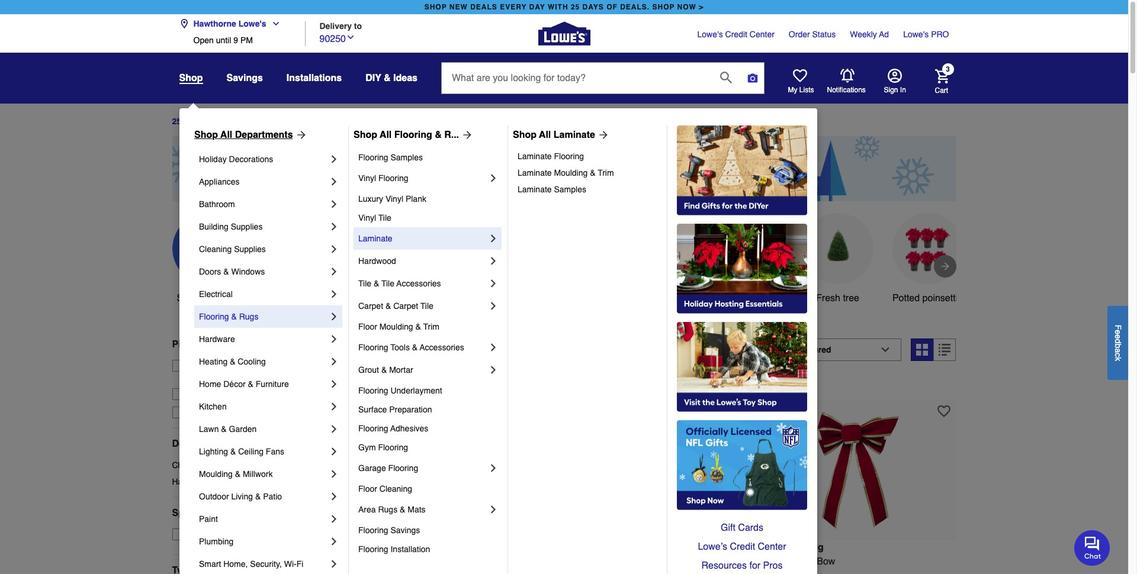 Task type: locate. For each thing, give the bounding box(es) containing it.
0 vertical spatial savings button
[[227, 68, 263, 89]]

1 string from the left
[[404, 571, 429, 575]]

2 shop from the left
[[354, 130, 378, 140]]

accessories for tile & tile accessories
[[397, 279, 441, 289]]

chevron right image for heating & cooling
[[328, 356, 340, 368]]

doors
[[199, 267, 221, 277]]

shop up flooring samples
[[354, 130, 378, 140]]

chevron right image for area rugs & mats
[[488, 504, 500, 516]]

1 floor from the top
[[359, 322, 377, 332]]

trim down laminate flooring link
[[598, 168, 614, 178]]

lowe's credit center link
[[698, 28, 775, 40]]

all for deals
[[201, 293, 212, 304]]

luxury vinyl plank
[[359, 194, 427, 204]]

1 horizontal spatial in
[[576, 571, 584, 575]]

all for departments
[[221, 130, 232, 140]]

1 horizontal spatial 100-
[[554, 557, 573, 568]]

1 horizontal spatial 25
[[571, 3, 580, 11]]

gym flooring link
[[359, 439, 500, 458]]

& down laminate flooring link
[[590, 168, 596, 178]]

order status link
[[789, 28, 836, 40]]

credit up the resources for pros link
[[730, 542, 756, 553]]

center left "order"
[[750, 30, 775, 39]]

shop up laminate flooring
[[513, 130, 537, 140]]

25 left days
[[172, 117, 181, 126]]

1 vertical spatial center
[[758, 542, 787, 553]]

25 days of deals
[[172, 117, 238, 126]]

deals right the of
[[216, 117, 238, 126]]

in inside holiday living 8.5-in w red bow
[[776, 557, 783, 568]]

savings
[[227, 73, 263, 84], [461, 293, 495, 304], [391, 526, 420, 536]]

wi-
[[284, 560, 297, 570]]

incandescent inside 100-count 20.62-ft multicolor incandescent plug-in christmas string lights
[[679, 557, 735, 568]]

weekly
[[851, 30, 878, 39]]

shop inside button
[[177, 293, 199, 304]]

hanging
[[640, 293, 676, 304]]

e up d
[[1114, 330, 1124, 335]]

laminate moulding & trim link
[[518, 165, 659, 181]]

laminate for laminate moulding & trim
[[518, 168, 552, 178]]

center for lowe's credit center
[[750, 30, 775, 39]]

living inside holiday living 8.5-in w red bow
[[796, 543, 824, 553]]

1 vertical spatial savings
[[461, 293, 495, 304]]

shop for shop all laminate
[[513, 130, 537, 140]]

25
[[571, 3, 580, 11], [172, 117, 181, 126]]

0 vertical spatial center
[[750, 30, 775, 39]]

2 20.62- from the left
[[601, 557, 628, 568]]

cleaning up area rugs & mats
[[380, 485, 413, 494]]

credit
[[726, 30, 748, 39], [730, 542, 756, 553]]

all up flooring samples
[[380, 130, 392, 140]]

vinyl left plank
[[386, 194, 404, 204]]

decorations inside 'link'
[[229, 155, 273, 164]]

1 horizontal spatial string
[[632, 571, 656, 575]]

rugs right the area
[[378, 506, 398, 515]]

flooring up flooring samples link
[[395, 130, 432, 140]]

0 horizontal spatial shop
[[425, 3, 447, 11]]

1 horizontal spatial count
[[573, 557, 598, 568]]

for
[[750, 561, 761, 572]]

deals.
[[621, 3, 650, 11]]

1 vertical spatial shop
[[177, 293, 199, 304]]

center inside lowe's credit center link
[[758, 542, 787, 553]]

0 vertical spatial cleaning
[[199, 245, 232, 254]]

pickup & delivery
[[172, 339, 252, 350]]

0 horizontal spatial lights
[[431, 571, 457, 575]]

0 vertical spatial hawthorne
[[193, 19, 236, 28]]

1 heart outline image from the left
[[733, 405, 746, 418]]

cleaning down 'building'
[[199, 245, 232, 254]]

living for count
[[385, 543, 413, 553]]

supplies up cleaning supplies on the left top of the page
[[231, 222, 263, 232]]

1 horizontal spatial trim
[[598, 168, 614, 178]]

a
[[1114, 348, 1124, 353]]

compare inside '5013254527' element
[[781, 380, 815, 389]]

living up the red
[[796, 543, 824, 553]]

2 compare from the left
[[781, 380, 815, 389]]

lowe's credit center
[[698, 542, 787, 553]]

1 horizontal spatial shop
[[653, 3, 675, 11]]

>
[[699, 3, 704, 11]]

2 incandescent from the left
[[679, 557, 735, 568]]

search image
[[721, 71, 732, 83]]

& right grout
[[382, 366, 387, 375]]

chevron right image
[[488, 172, 500, 184], [328, 199, 340, 210], [488, 233, 500, 245], [488, 300, 500, 312], [328, 311, 340, 323], [328, 356, 340, 368], [488, 364, 500, 376], [328, 379, 340, 391], [328, 424, 340, 436], [488, 463, 500, 475], [328, 469, 340, 481], [488, 504, 500, 516], [328, 514, 340, 526], [328, 536, 340, 548]]

arrow right image up "poinsettia"
[[940, 261, 951, 273]]

delivery up 90250
[[320, 21, 352, 31]]

accessories down hardwood 'link' in the top left of the page
[[397, 279, 441, 289]]

moulding inside laminate moulding & trim link
[[554, 168, 588, 178]]

flooring up laminate moulding & trim
[[554, 152, 584, 161]]

free
[[190, 361, 207, 371]]

chevron right image for vinyl flooring
[[488, 172, 500, 184]]

20.62- inside holiday living 100-count 20.62-ft white incandescent plug- in christmas string lights
[[395, 557, 422, 568]]

electrical link
[[199, 283, 328, 306]]

0 horizontal spatial trim
[[423, 322, 440, 332]]

5013254527 element
[[759, 378, 815, 390]]

flooring down shop all deals
[[199, 312, 229, 322]]

shop for shop
[[179, 73, 203, 84]]

1 horizontal spatial heart outline image
[[938, 405, 951, 418]]

2 ft from the left
[[628, 557, 633, 568]]

arrow right image up holiday decorations 'link'
[[293, 129, 307, 141]]

samples down laminate moulding & trim
[[554, 185, 587, 194]]

floor for floor cleaning
[[359, 485, 377, 494]]

visit the lowe's toy shop. image
[[677, 322, 808, 412]]

1 vertical spatial hawthorne
[[190, 373, 230, 383]]

20.62- inside 100-count 20.62-ft multicolor incandescent plug-in christmas string lights
[[601, 557, 628, 568]]

chevron right image for bathroom
[[328, 199, 340, 210]]

0 vertical spatial pickup
[[172, 339, 203, 350]]

chevron right image for smart home, security, wi-fi
[[328, 559, 340, 571]]

outdoor
[[199, 492, 229, 502]]

chevron down image inside 90250 button
[[346, 32, 356, 42]]

officially licensed n f l gifts. shop now. image
[[677, 421, 808, 511]]

installation
[[391, 545, 430, 555]]

potted
[[893, 293, 920, 304]]

0 vertical spatial samples
[[391, 153, 423, 162]]

vinyl for vinyl tile
[[359, 213, 376, 223]]

1 horizontal spatial incandescent
[[679, 557, 735, 568]]

all inside button
[[201, 293, 212, 304]]

1 lights from the left
[[431, 571, 457, 575]]

0 horizontal spatial 20.62-
[[395, 557, 422, 568]]

1 horizontal spatial rugs
[[378, 506, 398, 515]]

2 vertical spatial moulding
[[199, 470, 233, 479]]

1 horizontal spatial ft
[[628, 557, 633, 568]]

vinyl flooring link
[[359, 167, 488, 190]]

chevron right image for electrical
[[328, 289, 340, 300]]

savings up installation
[[391, 526, 420, 536]]

1 horizontal spatial savings
[[391, 526, 420, 536]]

1 horizontal spatial 20.62-
[[601, 557, 628, 568]]

cleaning
[[199, 245, 232, 254], [380, 485, 413, 494]]

all
[[221, 130, 232, 140], [380, 130, 392, 140], [539, 130, 551, 140], [201, 293, 212, 304]]

holiday inside 'link'
[[199, 155, 227, 164]]

& left r...
[[435, 130, 442, 140]]

1 20.62- from the left
[[395, 557, 422, 568]]

moulding inside "moulding & millwork" link
[[199, 470, 233, 479]]

samples for flooring samples
[[391, 153, 423, 162]]

string down multicolor on the right of the page
[[632, 571, 656, 575]]

2 string from the left
[[632, 571, 656, 575]]

departments element
[[172, 438, 329, 450]]

0 vertical spatial accessories
[[397, 279, 441, 289]]

credit inside 'lowe's credit center' 'link'
[[726, 30, 748, 39]]

1 tree from the left
[[308, 293, 324, 304]]

holiday for holiday living 8.5-in w red bow
[[759, 543, 794, 553]]

potted poinsettia button
[[893, 213, 964, 306]]

0 horizontal spatial 100-
[[348, 557, 367, 568]]

count inside 100-count 20.62-ft multicolor incandescent plug-in christmas string lights
[[573, 557, 598, 568]]

& right diy
[[384, 73, 391, 84]]

0 vertical spatial credit
[[726, 30, 748, 39]]

moulding inside floor moulding & trim link
[[380, 322, 413, 332]]

laminate down laminate flooring
[[518, 168, 552, 178]]

0 horizontal spatial plug-
[[516, 557, 538, 568]]

accessories down floor moulding & trim link on the left bottom of the page
[[420, 343, 464, 353]]

my
[[789, 86, 798, 94]]

count
[[367, 557, 392, 568], [573, 557, 598, 568]]

shop left the electrical
[[177, 293, 199, 304]]

1 horizontal spatial shop
[[354, 130, 378, 140]]

artificial tree button
[[262, 213, 333, 306]]

home décor & furniture link
[[199, 373, 328, 396]]

on sale
[[193, 530, 223, 540]]

laminate down shop all laminate
[[518, 152, 552, 161]]

1 incandescent from the left
[[457, 557, 513, 568]]

holiday inside holiday living 100-count 20.62-ft white incandescent plug- in christmas string lights
[[348, 543, 382, 553]]

arrow right image
[[293, 129, 307, 141], [596, 129, 610, 141], [940, 261, 951, 273]]

installations
[[287, 73, 342, 84]]

holiday inside holiday living 8.5-in w red bow
[[759, 543, 794, 553]]

incandescent
[[457, 557, 513, 568], [679, 557, 735, 568]]

samples inside flooring samples link
[[391, 153, 423, 162]]

all down doors
[[201, 293, 212, 304]]

resources
[[702, 561, 747, 572]]

carpet & carpet tile
[[359, 302, 434, 311]]

1 count from the left
[[367, 557, 392, 568]]

0 horizontal spatial ft
[[422, 557, 427, 568]]

delivery
[[320, 21, 352, 31], [215, 339, 252, 350], [208, 408, 238, 418]]

flooring installation
[[359, 545, 430, 555]]

lowe's up pm
[[239, 19, 266, 28]]

1 horizontal spatial moulding
[[380, 322, 413, 332]]

hawthorne up open until 9 pm
[[193, 19, 236, 28]]

1 100- from the left
[[348, 557, 367, 568]]

supplies for cleaning supplies
[[234, 245, 266, 254]]

plug- inside holiday living 100-count 20.62-ft white incandescent plug- in christmas string lights
[[516, 557, 538, 568]]

in inside button
[[901, 86, 907, 94]]

1 vertical spatial plug-
[[554, 571, 576, 575]]

1 compare from the left
[[369, 380, 404, 389]]

string down installation
[[404, 571, 429, 575]]

diy & ideas
[[366, 73, 418, 84]]

flooring & rugs link
[[199, 306, 328, 328]]

grid view image
[[917, 344, 929, 356]]

deals
[[216, 117, 238, 126], [214, 293, 239, 304]]

2 vertical spatial delivery
[[208, 408, 238, 418]]

credit inside lowe's credit center link
[[730, 542, 756, 553]]

f e e d b a c k
[[1114, 325, 1124, 361]]

living down hanukkah decorations link
[[231, 492, 253, 502]]

lowe's pro link
[[904, 28, 950, 40]]

& up heating
[[206, 339, 213, 350]]

trim for laminate moulding & trim
[[598, 168, 614, 178]]

1 vertical spatial floor
[[359, 485, 377, 494]]

now
[[678, 3, 697, 11]]

credit for lowe's
[[726, 30, 748, 39]]

moulding & millwork link
[[199, 463, 328, 486]]

shop new deals every day with 25 days of deals. shop now >
[[425, 3, 704, 11]]

moulding down carpet & carpet tile
[[380, 322, 413, 332]]

savings inside savings button
[[461, 293, 495, 304]]

heart outline image
[[733, 405, 746, 418], [938, 405, 951, 418]]

supplies up windows
[[234, 245, 266, 254]]

garage
[[359, 464, 386, 474]]

2 tree from the left
[[844, 293, 860, 304]]

doors & windows link
[[199, 261, 328, 283]]

hawthorne for hawthorne lowe's
[[193, 19, 236, 28]]

departments up holiday decorations 'link'
[[235, 130, 293, 140]]

1 carpet from the left
[[359, 302, 383, 311]]

compare inside 1001813120 element
[[369, 380, 404, 389]]

lights down flooring installation link
[[431, 571, 457, 575]]

products
[[376, 345, 430, 361]]

2 horizontal spatial in
[[901, 86, 907, 94]]

0 vertical spatial supplies
[[231, 222, 263, 232]]

1 vertical spatial samples
[[554, 185, 587, 194]]

hawthorne inside hawthorne lowe's & nearby stores "button"
[[190, 373, 230, 383]]

3 shop from the left
[[513, 130, 537, 140]]

trim
[[598, 168, 614, 178], [423, 322, 440, 332]]

shop for shop all flooring & r...
[[354, 130, 378, 140]]

pickup up hawthorne lowe's & nearby stores "button"
[[231, 361, 256, 371]]

tree right artificial on the left of page
[[308, 293, 324, 304]]

pro
[[932, 30, 950, 39]]

every
[[500, 3, 527, 11]]

building
[[199, 222, 229, 232]]

vinyl down luxury
[[359, 213, 376, 223]]

f e e d b a c k button
[[1108, 306, 1129, 380]]

savings up 198 products in holiday decorations
[[461, 293, 495, 304]]

delivery up lawn & garden
[[208, 408, 238, 418]]

chevron right image for cleaning supplies
[[328, 244, 340, 255]]

0 horizontal spatial arrow right image
[[293, 129, 307, 141]]

flooring & rugs
[[199, 312, 259, 322]]

0 vertical spatial vinyl
[[359, 174, 376, 183]]

arrow right image inside shop all departments link
[[293, 129, 307, 141]]

arrow right image for shop all departments
[[293, 129, 307, 141]]

lowe's down >
[[698, 30, 723, 39]]

center up the "8.5-"
[[758, 542, 787, 553]]

1 horizontal spatial pickup
[[231, 361, 256, 371]]

living inside holiday living 100-count 20.62-ft white incandescent plug- in christmas string lights
[[385, 543, 413, 553]]

0 horizontal spatial in
[[348, 571, 356, 575]]

chevron right image for doors & windows
[[328, 266, 340, 278]]

shop all deals button
[[172, 213, 243, 306]]

e up b
[[1114, 335, 1124, 339]]

1 horizontal spatial carpet
[[394, 302, 419, 311]]

tree right fresh
[[844, 293, 860, 304]]

christmas inside holiday living 100-count 20.62-ft white incandescent plug- in christmas string lights
[[359, 571, 401, 575]]

0 vertical spatial floor
[[359, 322, 377, 332]]

arrow right image inside shop all laminate link
[[596, 129, 610, 141]]

2 100- from the left
[[554, 557, 573, 568]]

lights inside holiday living 100-count 20.62-ft white incandescent plug- in christmas string lights
[[431, 571, 457, 575]]

0 horizontal spatial chevron down image
[[266, 19, 281, 28]]

location image
[[179, 19, 189, 28]]

rugs down electrical link
[[239, 312, 259, 322]]

stores
[[296, 373, 318, 383]]

20.62- down installation
[[395, 557, 422, 568]]

1 horizontal spatial in
[[776, 557, 783, 568]]

vinyl up luxury
[[359, 174, 376, 183]]

0 horizontal spatial living
[[231, 492, 253, 502]]

all up laminate flooring
[[539, 130, 551, 140]]

led button
[[352, 213, 423, 306]]

2 lights from the left
[[659, 571, 684, 575]]

deals up flooring & rugs
[[214, 293, 239, 304]]

2 horizontal spatial living
[[796, 543, 824, 553]]

0 vertical spatial savings
[[227, 73, 263, 84]]

plank
[[406, 194, 427, 204]]

savings inside the flooring savings link
[[391, 526, 420, 536]]

hanging decoration button
[[623, 213, 694, 320]]

holiday up appliances
[[199, 155, 227, 164]]

d
[[1114, 339, 1124, 344]]

living down flooring savings
[[385, 543, 413, 553]]

chevron right image
[[328, 153, 340, 165], [328, 176, 340, 188], [328, 221, 340, 233], [328, 244, 340, 255], [488, 255, 500, 267], [328, 266, 340, 278], [488, 278, 500, 290], [328, 289, 340, 300], [328, 334, 340, 346], [488, 342, 500, 354], [328, 401, 340, 413], [328, 446, 340, 458], [328, 491, 340, 503], [328, 559, 340, 571]]

0 horizontal spatial 25
[[172, 117, 181, 126]]

tile up floor moulding & trim link on the left bottom of the page
[[421, 302, 434, 311]]

compare for 1001813120 element
[[369, 380, 404, 389]]

compare
[[369, 380, 404, 389], [781, 380, 815, 389]]

all for flooring
[[380, 130, 392, 140]]

100-count 20.62-ft multicolor incandescent plug-in christmas string lights
[[554, 557, 735, 575]]

flooring adhesives
[[359, 424, 429, 434]]

chevron down image inside hawthorne lowe's "button"
[[266, 19, 281, 28]]

0 horizontal spatial departments
[[172, 439, 230, 450]]

chevron right image for flooring tools & accessories
[[488, 342, 500, 354]]

1 ft from the left
[[422, 557, 427, 568]]

& right store
[[230, 357, 236, 367]]

building supplies
[[199, 222, 263, 232]]

2 vertical spatial vinyl
[[359, 213, 376, 223]]

christmas
[[172, 461, 210, 470], [359, 571, 401, 575], [586, 571, 629, 575]]

0 horizontal spatial string
[[404, 571, 429, 575]]

1 horizontal spatial white
[[736, 293, 760, 304]]

gift cards
[[721, 523, 764, 534]]

0 horizontal spatial heart outline image
[[733, 405, 746, 418]]

3
[[947, 65, 951, 74]]

100- inside holiday living 100-count 20.62-ft white incandescent plug- in christmas string lights
[[348, 557, 367, 568]]

2 floor from the top
[[359, 485, 377, 494]]

hawthorne lowe's & nearby stores button
[[190, 372, 318, 384]]

0 horizontal spatial shop
[[194, 130, 218, 140]]

0 horizontal spatial rugs
[[239, 312, 259, 322]]

credit up 'search' image
[[726, 30, 748, 39]]

0 vertical spatial plug-
[[516, 557, 538, 568]]

1 horizontal spatial lights
[[659, 571, 684, 575]]

1 vertical spatial credit
[[730, 542, 756, 553]]

2 e from the top
[[1114, 335, 1124, 339]]

lowe's pro
[[904, 30, 950, 39]]

shop left the now
[[653, 3, 675, 11]]

1 vertical spatial moulding
[[380, 322, 413, 332]]

1 shop from the left
[[194, 130, 218, 140]]

0 vertical spatial shop
[[179, 73, 203, 84]]

1 horizontal spatial compare
[[781, 380, 815, 389]]

chevron right image for building supplies
[[328, 221, 340, 233]]

accessories for flooring tools & accessories
[[420, 343, 464, 353]]

2 carpet from the left
[[394, 302, 419, 311]]

shop down open
[[179, 73, 203, 84]]

0 horizontal spatial savings
[[227, 73, 263, 84]]

samples down shop all flooring & r...
[[391, 153, 423, 162]]

chevron right image for lawn & garden
[[328, 424, 340, 436]]

arrow right image for shop all laminate
[[596, 129, 610, 141]]

hawthorne lowe's & nearby stores
[[190, 373, 318, 383]]

0 horizontal spatial carpet
[[359, 302, 383, 311]]

samples inside laminate samples link
[[554, 185, 587, 194]]

luxury
[[359, 194, 383, 204]]

0 vertical spatial chevron down image
[[266, 19, 281, 28]]

moulding up outdoor
[[199, 470, 233, 479]]

weekly ad link
[[851, 28, 890, 40]]

1 vertical spatial departments
[[172, 439, 230, 450]]

center for lowe's credit center
[[758, 542, 787, 553]]

2 horizontal spatial moulding
[[554, 168, 588, 178]]

1 e from the top
[[1114, 330, 1124, 335]]

chevron right image for laminate
[[488, 233, 500, 245]]

grout
[[359, 366, 379, 375]]

0 vertical spatial departments
[[235, 130, 293, 140]]

&
[[384, 73, 391, 84], [435, 130, 442, 140], [590, 168, 596, 178], [224, 267, 229, 277], [374, 279, 379, 289], [386, 302, 391, 311], [231, 312, 237, 322], [416, 322, 421, 332], [206, 339, 213, 350], [412, 343, 418, 353], [230, 357, 236, 367], [382, 366, 387, 375], [260, 373, 266, 383], [248, 380, 254, 389], [221, 425, 227, 434], [230, 447, 236, 457], [235, 470, 241, 479], [255, 492, 261, 502], [400, 506, 406, 515]]

shop left new
[[425, 3, 447, 11]]

home,
[[224, 560, 248, 570]]

flooring underlayment
[[359, 386, 442, 396]]

deals inside button
[[214, 293, 239, 304]]

all down 25 days of deals
[[221, 130, 232, 140]]

list view image
[[940, 344, 951, 356]]

center inside 'lowe's credit center' 'link'
[[750, 30, 775, 39]]

in inside 100-count 20.62-ft multicolor incandescent plug-in christmas string lights
[[576, 571, 584, 575]]

pickup
[[172, 339, 203, 350], [231, 361, 256, 371]]

hawthorne down store
[[190, 373, 230, 383]]

chevron down image
[[266, 19, 281, 28], [346, 32, 356, 42]]

0 horizontal spatial compare
[[369, 380, 404, 389]]

& inside 'button'
[[384, 73, 391, 84]]

count inside holiday living 100-count 20.62-ft white incandescent plug- in christmas string lights
[[367, 557, 392, 568]]

ft down installation
[[422, 557, 427, 568]]

1 vertical spatial savings button
[[442, 213, 514, 306]]

1 vertical spatial chevron down image
[[346, 32, 356, 42]]

1 vertical spatial deals
[[214, 293, 239, 304]]

1 vertical spatial pickup
[[231, 361, 256, 371]]

laminate down laminate moulding & trim
[[518, 185, 552, 194]]

None search field
[[441, 62, 765, 105]]

tree for artificial tree
[[308, 293, 324, 304]]

1 vertical spatial trim
[[423, 322, 440, 332]]

vinyl flooring
[[359, 174, 409, 183]]

0 horizontal spatial tree
[[308, 293, 324, 304]]

0 horizontal spatial count
[[367, 557, 392, 568]]

lights down multicolor on the right of the page
[[659, 571, 684, 575]]

1 vertical spatial in
[[776, 557, 783, 568]]

1 horizontal spatial departments
[[235, 130, 293, 140]]

holiday up the "8.5-"
[[759, 543, 794, 553]]

2 vertical spatial savings
[[391, 526, 420, 536]]

0 vertical spatial in
[[434, 345, 445, 361]]

& left mats
[[400, 506, 406, 515]]

0 horizontal spatial moulding
[[199, 470, 233, 479]]

1 horizontal spatial samples
[[554, 185, 587, 194]]

in down floor moulding & trim link on the left bottom of the page
[[434, 345, 445, 361]]

1 horizontal spatial plug-
[[554, 571, 576, 575]]

in left the w
[[776, 557, 783, 568]]

white
[[736, 293, 760, 304], [430, 557, 454, 568]]

departments down lawn
[[172, 439, 230, 450]]

2 count from the left
[[573, 557, 598, 568]]

grout & mortar link
[[359, 359, 488, 382]]

flooring down the surface
[[359, 424, 389, 434]]

1 vertical spatial accessories
[[420, 343, 464, 353]]

living for in
[[796, 543, 824, 553]]

surface preparation
[[359, 405, 432, 415]]

plug-
[[516, 557, 538, 568], [554, 571, 576, 575]]

hawthorne lowe's button
[[179, 12, 285, 36]]

chevron right image for paint
[[328, 514, 340, 526]]

surface preparation link
[[359, 401, 500, 420]]

0 vertical spatial trim
[[598, 168, 614, 178]]

shop all departments
[[194, 130, 293, 140]]

0 horizontal spatial samples
[[391, 153, 423, 162]]

0 vertical spatial white
[[736, 293, 760, 304]]

holiday down flooring savings
[[348, 543, 382, 553]]

hawthorne inside hawthorne lowe's "button"
[[193, 19, 236, 28]]



Task type: vqa. For each thing, say whether or not it's contained in the screenshot.
the Flooring inside the shop All Flooring & R... link
yes



Task type: describe. For each thing, give the bounding box(es) containing it.
flooring tools & accessories
[[359, 343, 464, 353]]

at:
[[283, 361, 292, 371]]

& left ceiling at bottom
[[230, 447, 236, 457]]

gym
[[359, 443, 376, 453]]

incandescent inside holiday living 100-count 20.62-ft white incandescent plug- in christmas string lights
[[457, 557, 513, 568]]

with
[[548, 3, 569, 11]]

sign in button
[[885, 69, 907, 95]]

8.5-
[[759, 557, 776, 568]]

25 days of deals. shop new deals every day. while supplies last. image
[[172, 136, 957, 201]]

smart
[[199, 560, 221, 570]]

& right doors
[[224, 267, 229, 277]]

hardware
[[199, 335, 235, 344]]

compare for '5013254527' element
[[781, 380, 815, 389]]

& up floor moulding & trim
[[386, 302, 391, 311]]

mortar
[[389, 366, 413, 375]]

tile down hardwood
[[359, 279, 372, 289]]

multicolor
[[635, 557, 676, 568]]

gift cards link
[[677, 519, 808, 538]]

& right décor
[[248, 380, 254, 389]]

supplies for building supplies
[[231, 222, 263, 232]]

0 vertical spatial rugs
[[239, 312, 259, 322]]

string inside holiday living 100-count 20.62-ft white incandescent plug- in christmas string lights
[[404, 571, 429, 575]]

decorations for holiday decorations
[[229, 155, 273, 164]]

diy
[[366, 73, 382, 84]]

weekly ad
[[851, 30, 890, 39]]

flooring down flooring savings
[[359, 545, 389, 555]]

1 vertical spatial cleaning
[[380, 485, 413, 494]]

holiday down floor moulding & trim link on the left bottom of the page
[[449, 345, 501, 361]]

lawn & garden link
[[199, 418, 328, 441]]

chevron right image for plumbing
[[328, 536, 340, 548]]

find gifts for the diyer. image
[[677, 126, 808, 216]]

flooring up luxury vinyl plank
[[379, 174, 409, 183]]

laminate down vinyl tile
[[359, 234, 393, 244]]

1 shop from the left
[[425, 3, 447, 11]]

bathroom
[[199, 200, 235, 209]]

lowe's home improvement account image
[[888, 69, 902, 83]]

laminate for laminate flooring
[[518, 152, 552, 161]]

lowe's credit center link
[[677, 538, 808, 557]]

living for patio
[[231, 492, 253, 502]]

days
[[583, 3, 604, 11]]

lowe's down free store pickup today at:
[[232, 373, 258, 383]]

lowe's credit center
[[698, 30, 775, 39]]

credit for lowe's
[[730, 542, 756, 553]]

shop all laminate
[[513, 130, 596, 140]]

lawn
[[199, 425, 219, 434]]

hanukkah decorations link
[[172, 476, 329, 488]]

ft inside holiday living 100-count 20.62-ft white incandescent plug- in christmas string lights
[[422, 557, 427, 568]]

of
[[206, 117, 214, 126]]

luxury vinyl plank link
[[359, 190, 500, 209]]

cards
[[739, 523, 764, 534]]

1 vertical spatial 25
[[172, 117, 181, 126]]

hardwood link
[[359, 250, 488, 273]]

& left millwork
[[235, 470, 241, 479]]

plumbing link
[[199, 531, 328, 554]]

white inside holiday living 100-count 20.62-ft white incandescent plug- in christmas string lights
[[430, 557, 454, 568]]

all for laminate
[[539, 130, 551, 140]]

0 vertical spatial delivery
[[320, 21, 352, 31]]

100-count 20.62-ft multicolor incandescent plug-in christmas string lights link
[[554, 543, 751, 575]]

floor for floor moulding & trim
[[359, 322, 377, 332]]

fresh tree
[[817, 293, 860, 304]]

electrical
[[199, 290, 233, 299]]

& down carpet & carpet tile link
[[416, 322, 421, 332]]

flooring samples
[[359, 153, 423, 162]]

shop all deals
[[177, 293, 239, 304]]

flooring down the area
[[359, 526, 389, 536]]

special
[[172, 508, 205, 519]]

flooring tools & accessories link
[[359, 337, 488, 359]]

until
[[216, 36, 231, 45]]

christmas inside 100-count 20.62-ft multicolor incandescent plug-in christmas string lights
[[586, 571, 629, 575]]

flooring up grout
[[359, 343, 389, 353]]

camera image
[[747, 72, 759, 84]]

flooring down flooring adhesives
[[378, 443, 408, 453]]

198
[[348, 345, 372, 361]]

shop for shop all departments
[[194, 130, 218, 140]]

new
[[450, 3, 468, 11]]

flooring up "vinyl flooring"
[[359, 153, 389, 162]]

cleaning supplies link
[[199, 238, 328, 261]]

chat invite button image
[[1075, 530, 1111, 567]]

artificial
[[272, 293, 305, 304]]

0 horizontal spatial pickup
[[172, 339, 203, 350]]

holiday for holiday living 100-count 20.62-ft white incandescent plug- in christmas string lights
[[348, 543, 382, 553]]

25 days of deals link
[[172, 117, 238, 126]]

flooring adhesives link
[[359, 420, 500, 439]]

christmas decorations
[[172, 461, 256, 470]]

area rugs & mats link
[[359, 499, 488, 522]]

lowe's home improvement notification center image
[[841, 69, 855, 83]]

chevron right image for tile & tile accessories
[[488, 278, 500, 290]]

tree for fresh tree
[[844, 293, 860, 304]]

sign in
[[885, 86, 907, 94]]

cooling
[[238, 357, 266, 367]]

198 products in holiday decorations
[[348, 345, 587, 361]]

0 vertical spatial deals
[[216, 117, 238, 126]]

order
[[789, 30, 811, 39]]

shop all laminate link
[[513, 128, 610, 142]]

chevron right image for appliances
[[328, 176, 340, 188]]

store
[[209, 361, 229, 371]]

plumbing
[[199, 538, 234, 547]]

lowe's home improvement cart image
[[935, 69, 950, 83]]

hawthorne for hawthorne lowe's & nearby stores
[[190, 373, 230, 383]]

shop all departments link
[[194, 128, 307, 142]]

moulding & millwork
[[199, 470, 273, 479]]

chevron right image for garage flooring
[[488, 463, 500, 475]]

chevron right image for outdoor living & patio
[[328, 491, 340, 503]]

laminate for laminate samples
[[518, 185, 552, 194]]

laminate flooring link
[[518, 148, 659, 165]]

laminate up laminate flooring link
[[554, 130, 596, 140]]

chevron right image for kitchen
[[328, 401, 340, 413]]

cart
[[935, 86, 949, 95]]

special offers
[[172, 508, 236, 519]]

1 horizontal spatial savings button
[[442, 213, 514, 306]]

arrow right image
[[459, 129, 474, 141]]

holiday for holiday decorations
[[199, 155, 227, 164]]

trim for floor moulding & trim
[[423, 322, 440, 332]]

grout & mortar
[[359, 366, 413, 375]]

christmas decorations link
[[172, 460, 329, 472]]

white inside button
[[736, 293, 760, 304]]

ft inside 100-count 20.62-ft multicolor incandescent plug-in christmas string lights
[[628, 557, 633, 568]]

chevron right image for moulding & millwork
[[328, 469, 340, 481]]

open
[[193, 36, 214, 45]]

1001813120 element
[[348, 378, 404, 390]]

moulding for floor
[[380, 322, 413, 332]]

resources for pros
[[702, 561, 783, 572]]

chevron right image for holiday decorations
[[328, 153, 340, 165]]

25 inside shop new deals every day with 25 days of deals. shop now > link
[[571, 3, 580, 11]]

0 horizontal spatial christmas
[[172, 461, 210, 470]]

outdoor living & patio link
[[199, 486, 328, 508]]

& right lawn
[[221, 425, 227, 434]]

b
[[1114, 344, 1124, 348]]

free store pickup today at:
[[190, 361, 292, 371]]

chevron right image for lighting & ceiling fans
[[328, 446, 340, 458]]

Search Query text field
[[442, 63, 711, 94]]

chevron right image for hardware
[[328, 334, 340, 346]]

chevron right image for hardwood
[[488, 255, 500, 267]]

90250 button
[[320, 31, 356, 46]]

chevron right image for grout & mortar
[[488, 364, 500, 376]]

appliances
[[199, 177, 240, 187]]

windows
[[231, 267, 265, 277]]

lowe's left pro in the top of the page
[[904, 30, 929, 39]]

poinsettia
[[923, 293, 964, 304]]

lawn & garden
[[199, 425, 257, 434]]

garden
[[229, 425, 257, 434]]

decorations for hanukkah decorations
[[212, 478, 256, 487]]

to
[[354, 21, 362, 31]]

2 heart outline image from the left
[[938, 405, 951, 418]]

red
[[797, 557, 815, 568]]

moulding for laminate
[[554, 168, 588, 178]]

string inside 100-count 20.62-ft multicolor incandescent plug-in christmas string lights
[[632, 571, 656, 575]]

ideas
[[394, 73, 418, 84]]

surface
[[359, 405, 387, 415]]

& inside "button"
[[260, 373, 266, 383]]

sign
[[885, 86, 899, 94]]

lowe's home improvement lists image
[[793, 69, 807, 83]]

chevron right image for carpet & carpet tile
[[488, 300, 500, 312]]

chevron right image for home décor & furniture
[[328, 379, 340, 391]]

mats
[[408, 506, 426, 515]]

in inside holiday living 100-count 20.62-ft white incandescent plug- in christmas string lights
[[348, 571, 356, 575]]

holiday living 100-count 20.62-ft white incandescent plug- in christmas string lights
[[348, 543, 538, 575]]

1 vertical spatial delivery
[[215, 339, 252, 350]]

tile up led
[[382, 279, 395, 289]]

lighting
[[199, 447, 228, 457]]

doors & windows
[[199, 267, 265, 277]]

& left patio
[[255, 492, 261, 502]]

gift
[[721, 523, 736, 534]]

vinyl for vinyl flooring
[[359, 174, 376, 183]]

2 horizontal spatial arrow right image
[[940, 261, 951, 273]]

hanukkah
[[172, 478, 210, 487]]

status
[[813, 30, 836, 39]]

decorations for christmas decorations
[[212, 461, 256, 470]]

laminate samples
[[518, 185, 587, 194]]

pros
[[764, 561, 783, 572]]

flooring up floor cleaning
[[389, 464, 419, 474]]

lowe's home improvement logo image
[[538, 7, 591, 60]]

100- inside 100-count 20.62-ft multicolor incandescent plug-in christmas string lights
[[554, 557, 573, 568]]

hawthorne lowe's
[[193, 19, 266, 28]]

chevron right image for flooring & rugs
[[328, 311, 340, 323]]

patio
[[263, 492, 282, 502]]

lowe's inside 'link'
[[698, 30, 723, 39]]

0 horizontal spatial savings button
[[227, 68, 263, 89]]

plug- inside 100-count 20.62-ft multicolor incandescent plug-in christmas string lights
[[554, 571, 576, 575]]

samples for laminate samples
[[554, 185, 587, 194]]

flooring up the surface
[[359, 386, 389, 396]]

2 shop from the left
[[653, 3, 675, 11]]

& right tools
[[412, 343, 418, 353]]

holiday hosting essentials. image
[[677, 224, 808, 314]]

1 vertical spatial vinyl
[[386, 194, 404, 204]]

shop for shop all deals
[[177, 293, 199, 304]]

& up hardware
[[231, 312, 237, 322]]

lights inside 100-count 20.62-ft multicolor incandescent plug-in christmas string lights
[[659, 571, 684, 575]]

tile down luxury vinyl plank
[[379, 213, 392, 223]]

& up led
[[374, 279, 379, 289]]



